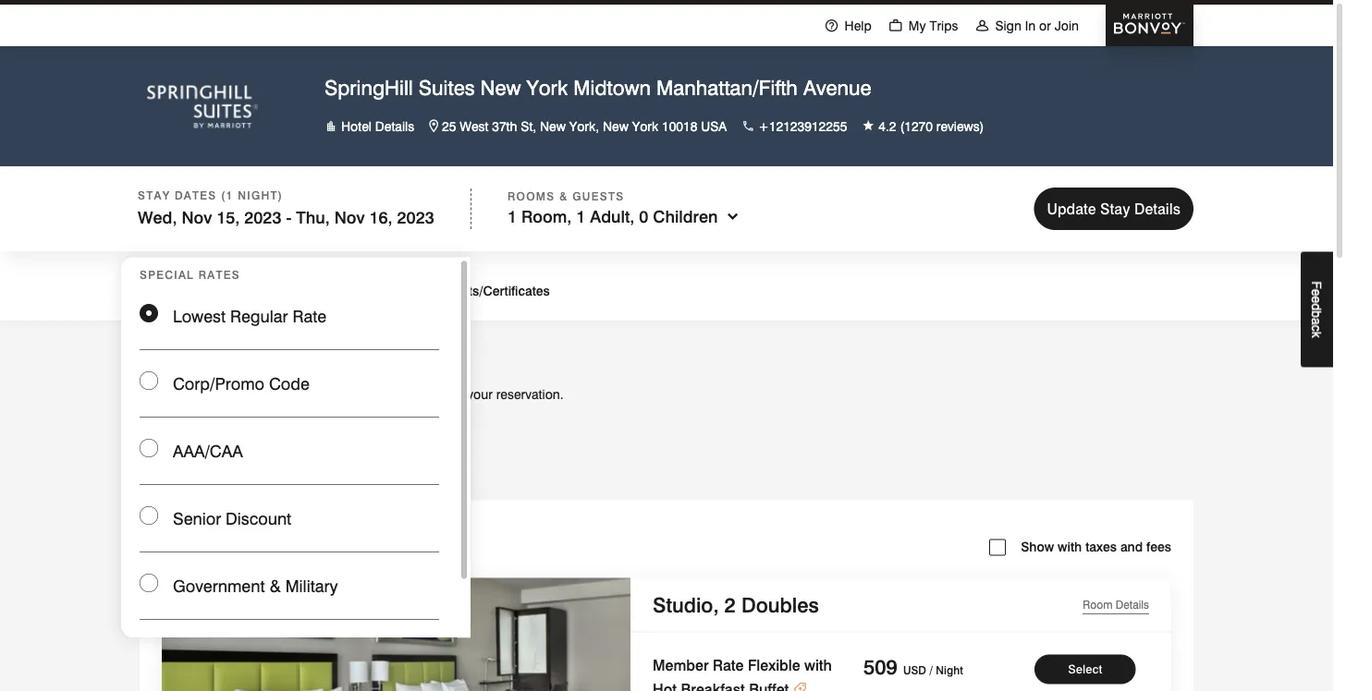 Task type: describe. For each thing, give the bounding box(es) containing it.
4.2 (1270 reviews)
[[879, 118, 984, 134]]

sign in or join button
[[966, 0, 1087, 48]]

0 horizontal spatial new
[[480, 76, 521, 100]]

aaa/caa
[[173, 441, 243, 460]]

1 horizontal spatial usd/night
[[361, 474, 414, 488]]

in
[[1025, 18, 1036, 33]]

dropdown down image
[[718, 207, 742, 226]]

avenue
[[803, 76, 871, 100]]

1 2023 from the left
[[244, 207, 281, 227]]

stay inside update stay details button
[[1100, 200, 1130, 218]]

1 horizontal spatial room
[[1083, 599, 1113, 612]]

you can request an accessible room when reviewing your reservation.
[[159, 387, 564, 403]]

special rates
[[140, 268, 240, 281]]

sign
[[995, 18, 1021, 33]]

standard rates from 509 usd/night
[[162, 456, 267, 490]]

select for select a room and rate
[[140, 343, 198, 367]]

usd/night inside standard rates from 509 usd/night
[[212, 477, 265, 490]]

update
[[1047, 200, 1096, 218]]

thin image for sign
[[975, 18, 990, 33]]

0 horizontal spatial rooms
[[230, 539, 272, 555]]

select a room and rate
[[140, 343, 365, 367]]

government & military
[[173, 575, 338, 595]]

3 available rooms
[[162, 539, 272, 555]]

your
[[467, 387, 493, 403]]

/
[[929, 664, 933, 677]]

509 usd / night
[[863, 655, 963, 679]]

& for rooms
[[559, 190, 568, 203]]

details for hotel details
[[375, 118, 414, 134]]

update stay details button
[[1034, 188, 1193, 230]]

0 vertical spatial york
[[527, 76, 568, 100]]

hotel details
[[341, 118, 414, 134]]

my trips button
[[880, 0, 966, 48]]

25 west 37th st,   new york, new york 10018 usa link
[[429, 117, 727, 135]]

can
[[185, 387, 206, 403]]

government
[[173, 575, 265, 595]]

children
[[653, 207, 718, 226]]

request
[[210, 387, 254, 403]]

room,
[[521, 207, 572, 226]]

2 e from the top
[[1309, 296, 1324, 303]]

trips
[[929, 18, 958, 33]]

1 1 from the left
[[508, 207, 517, 226]]

guests
[[573, 190, 624, 203]]

539
[[340, 474, 358, 488]]

rates
[[228, 456, 267, 474]]

points/certificates
[[442, 283, 550, 299]]

room details link
[[1083, 593, 1149, 617]]

lowest
[[173, 306, 226, 325]]

usd
[[903, 664, 926, 677]]

member
[[653, 657, 709, 675]]

manhattan/fifth
[[656, 76, 798, 100]]

flexible
[[748, 657, 800, 675]]

regular
[[230, 306, 288, 325]]

25
[[442, 118, 456, 134]]

dates
[[175, 189, 217, 202]]

b
[[1309, 311, 1324, 318]]

from inside standard rates from 509 usd/night
[[162, 477, 188, 490]]

springhill suites new york midtown manhattan/fifth avenue
[[324, 76, 871, 100]]

+12123912255
[[758, 118, 847, 134]]

standard rates tab
[[140, 439, 289, 501]]

with inside member rate flexible with hot breakfast buffet
[[804, 657, 832, 675]]

when
[[374, 387, 405, 403]]

springhill
[[324, 76, 413, 100]]

0 vertical spatial with
[[1058, 539, 1082, 555]]

breakfast
[[681, 680, 745, 691]]

rooms & guests
[[508, 190, 624, 203]]

37th
[[492, 118, 517, 134]]

night)
[[238, 189, 283, 202]]

stay dates (1 night) wed, nov 15, 2023 - thu, nov 16, 2023
[[138, 189, 434, 227]]

springhill suites new york midtown manhattan/fifth avenue image
[[147, 69, 258, 143]]

1 e from the top
[[1309, 289, 1324, 296]]

1 room, 1 adult, 0 children
[[508, 207, 718, 226]]

join
[[1055, 18, 1079, 33]]

york,
[[569, 118, 599, 134]]

update stay details
[[1047, 200, 1181, 218]]

taxes
[[1085, 539, 1117, 555]]

a inside button
[[1309, 318, 1324, 325]]

midtown
[[573, 76, 651, 100]]

member rate flexible with hot breakfast buffet
[[653, 657, 832, 691]]

studio, 2 doubles
[[653, 593, 819, 617]]

-
[[286, 207, 291, 227]]

my trips
[[909, 18, 958, 33]]

1 room, 1 adult, 0 children button
[[508, 207, 742, 227]]

15,
[[217, 207, 240, 227]]

(1
[[221, 189, 234, 202]]



Task type: locate. For each thing, give the bounding box(es) containing it.
2
[[724, 593, 736, 617]]

suites
[[419, 76, 475, 100]]

nov down dates
[[182, 207, 212, 227]]

1 horizontal spatial york
[[632, 118, 658, 134]]

discount
[[226, 508, 291, 528]]

2 nov from the left
[[334, 207, 365, 227]]

0 horizontal spatial nov
[[182, 207, 212, 227]]

2023 right '16,'
[[397, 207, 434, 227]]

1 horizontal spatial with
[[1058, 539, 1082, 555]]

1 horizontal spatial thin image
[[975, 18, 990, 33]]

studio,
[[653, 593, 719, 617]]

my
[[909, 18, 926, 33]]

2023
[[244, 207, 281, 227], [397, 207, 434, 227]]

usd/night
[[361, 474, 414, 488], [212, 477, 265, 490]]

corp/promo code
[[173, 373, 310, 393]]

1 left room, on the left top of page
[[508, 207, 517, 226]]

a up k
[[1309, 318, 1324, 325]]

1 horizontal spatial a
[[1309, 318, 1324, 325]]

0 horizontal spatial room
[[220, 343, 276, 367]]

3
[[162, 539, 169, 555]]

e up b
[[1309, 296, 1324, 303]]

york left 10018
[[632, 118, 658, 134]]

2 vertical spatial details
[[1116, 599, 1149, 612]]

e
[[1309, 289, 1324, 296], [1309, 296, 1324, 303]]

0
[[639, 207, 648, 226]]

thin image inside my trips button
[[888, 18, 903, 33]]

accessibility image
[[140, 385, 150, 409]]

rate inside search box
[[293, 306, 326, 325]]

1 vertical spatial rate
[[322, 343, 365, 367]]

thu,
[[296, 207, 330, 227]]

d
[[1309, 303, 1324, 311]]

stay
[[138, 189, 170, 202], [1100, 200, 1130, 218]]

thin image left my
[[888, 18, 903, 33]]

corp/promo
[[173, 373, 264, 393]]

none search field containing 1 room, 1 adult, 0 children
[[0, 166, 1333, 687]]

1 thin image from the left
[[888, 18, 903, 33]]

0 vertical spatial 509
[[191, 477, 209, 490]]

1 vertical spatial a
[[203, 343, 214, 367]]

0 horizontal spatial and
[[281, 343, 317, 367]]

2 horizontal spatial new
[[603, 118, 629, 134]]

1 vertical spatial york
[[632, 118, 658, 134]]

0 horizontal spatial 509
[[191, 477, 209, 490]]

0 horizontal spatial &
[[269, 575, 281, 595]]

hotel
[[341, 118, 372, 134]]

1 vertical spatial room
[[1083, 599, 1113, 612]]

f e e d b a c k
[[1309, 281, 1324, 338]]

& left the military
[[269, 575, 281, 595]]

and up the 'code' at left
[[281, 343, 317, 367]]

member rates1x image
[[793, 680, 807, 691]]

2 thin image from the left
[[975, 18, 990, 33]]

usd/night down rates
[[212, 477, 265, 490]]

0 vertical spatial a
[[1309, 318, 1324, 325]]

usa
[[701, 118, 727, 134]]

1 horizontal spatial new
[[540, 118, 566, 134]]

from 539 usd/night
[[311, 474, 414, 488]]

1 horizontal spatial stay
[[1100, 200, 1130, 218]]

1 down rooms & guests
[[576, 207, 585, 226]]

thin image inside the sign in or join button
[[975, 18, 990, 33]]

rate up room
[[322, 343, 365, 367]]

0 horizontal spatial with
[[804, 657, 832, 675]]

0 horizontal spatial stay
[[138, 189, 170, 202]]

new right york,
[[603, 118, 629, 134]]

1 vertical spatial and
[[1120, 539, 1143, 555]]

and left fees
[[1120, 539, 1143, 555]]

rooms up room, on the left top of page
[[508, 190, 555, 203]]

sign in or join
[[995, 18, 1079, 33]]

1 vertical spatial select
[[1068, 662, 1102, 677]]

image1-double/double suite image
[[162, 578, 630, 691]]

0 horizontal spatial usd/night
[[212, 477, 265, 490]]

use points/certificates
[[415, 283, 550, 299]]

rate inside member rate flexible with hot breakfast buffet
[[713, 657, 744, 675]]

details inside "link"
[[375, 118, 414, 134]]

with
[[1058, 539, 1082, 555], [804, 657, 832, 675]]

select up you
[[140, 343, 198, 367]]

0 vertical spatial rooms
[[508, 190, 555, 203]]

show
[[1021, 539, 1054, 555]]

1 horizontal spatial 509
[[863, 655, 897, 679]]

room down show with taxes and fees
[[1083, 599, 1113, 612]]

and
[[281, 343, 317, 367], [1120, 539, 1143, 555]]

2 vertical spatial rate
[[713, 657, 744, 675]]

4.2
[[879, 118, 896, 134]]

a up corp/promo
[[203, 343, 214, 367]]

select down room details
[[1068, 662, 1102, 677]]

509 left usd at the bottom
[[863, 655, 897, 679]]

room details
[[1083, 599, 1149, 612]]

stay up wed,
[[138, 189, 170, 202]]

select button
[[1034, 655, 1136, 685]]

16,
[[369, 207, 393, 227]]

details right update
[[1134, 200, 1181, 218]]

room up corp/promo code
[[220, 343, 276, 367]]

1 horizontal spatial select
[[1068, 662, 1102, 677]]

wed,
[[138, 207, 177, 227]]

accessible
[[275, 387, 336, 403]]

help
[[845, 18, 872, 33]]

1 horizontal spatial rooms
[[508, 190, 555, 203]]

0 vertical spatial &
[[559, 190, 568, 203]]

select for select
[[1068, 662, 1102, 677]]

york up the "st,"
[[527, 76, 568, 100]]

1 nov from the left
[[182, 207, 212, 227]]

stay inside stay dates (1 night) wed, nov 15, 2023 - thu, nov 16, 2023
[[138, 189, 170, 202]]

select
[[140, 343, 198, 367], [1068, 662, 1102, 677]]

senior
[[173, 508, 221, 528]]

room
[[220, 343, 276, 367], [1083, 599, 1113, 612]]

west
[[460, 118, 489, 134]]

doubles
[[741, 593, 819, 617]]

1 horizontal spatial 2023
[[397, 207, 434, 227]]

show with taxes and fees
[[1021, 539, 1171, 555]]

e up d
[[1309, 289, 1324, 296]]

1 horizontal spatial 1
[[576, 207, 585, 226]]

f
[[1309, 281, 1324, 289]]

springhill suites new york midtown manhattan/fifth avenue link
[[324, 76, 984, 100]]

st,
[[521, 118, 536, 134]]

nov left '16,'
[[334, 207, 365, 227]]

rooms
[[508, 190, 555, 203], [230, 539, 272, 555]]

or
[[1039, 18, 1051, 33]]

k
[[1309, 331, 1324, 338]]

0 vertical spatial and
[[281, 343, 317, 367]]

None search field
[[0, 166, 1333, 687]]

you
[[159, 387, 182, 403]]

room
[[340, 387, 370, 403]]

details down fees
[[1116, 599, 1149, 612]]

reviewing
[[408, 387, 463, 403]]

509 inside standard rates from 509 usd/night
[[191, 477, 209, 490]]

1 vertical spatial rooms
[[230, 539, 272, 555]]

thin image
[[888, 18, 903, 33], [975, 18, 990, 33]]

military
[[285, 575, 338, 595]]

rate up breakfast
[[713, 657, 744, 675]]

details right hotel
[[375, 118, 414, 134]]

rooms inside search box
[[508, 190, 555, 203]]

stay right update
[[1100, 200, 1130, 218]]

adult,
[[590, 207, 634, 226]]

select inside "button"
[[1068, 662, 1102, 677]]

and for room
[[281, 343, 317, 367]]

thin image left sign
[[975, 18, 990, 33]]

1 vertical spatial details
[[1134, 200, 1181, 218]]

rooms down the discount
[[230, 539, 272, 555]]

available
[[173, 539, 226, 555]]

0 horizontal spatial select
[[140, 343, 198, 367]]

1 horizontal spatial from
[[311, 474, 337, 488]]

2 2023 from the left
[[397, 207, 434, 227]]

hotel details link
[[324, 117, 414, 135]]

2023 down night) on the top of page
[[244, 207, 281, 227]]

buffet
[[749, 680, 789, 691]]

out
[[249, 598, 267, 612], [249, 598, 267, 612]]

usd/night right 539
[[361, 474, 414, 488]]

special
[[140, 268, 194, 281]]

1 horizontal spatial and
[[1120, 539, 1143, 555]]

reservation.
[[496, 387, 564, 403]]

0 vertical spatial details
[[375, 118, 414, 134]]

details for room details
[[1116, 599, 1149, 612]]

code
[[269, 373, 310, 393]]

1 horizontal spatial &
[[559, 190, 568, 203]]

with up member rates1x icon on the right of the page
[[804, 657, 832, 675]]

1 vertical spatial &
[[269, 575, 281, 595]]

10018
[[662, 118, 697, 134]]

0 horizontal spatial 2023
[[244, 207, 281, 227]]

details inside button
[[1134, 200, 1181, 218]]

from
[[311, 474, 337, 488], [162, 477, 188, 490]]

c
[[1309, 325, 1324, 332]]

0 vertical spatial rate
[[293, 306, 326, 325]]

0 vertical spatial room
[[220, 343, 276, 367]]

(1270
[[900, 118, 933, 134]]

help link
[[816, 0, 880, 48]]

0 horizontal spatial 1
[[508, 207, 517, 226]]

fees
[[1146, 539, 1171, 555]]

1 horizontal spatial nov
[[334, 207, 365, 227]]

& for government
[[269, 575, 281, 595]]

&
[[559, 190, 568, 203], [269, 575, 281, 595]]

509 down standard
[[191, 477, 209, 490]]

from down standard
[[162, 477, 188, 490]]

york
[[527, 76, 568, 100], [632, 118, 658, 134]]

and for taxes
[[1120, 539, 1143, 555]]

rate right regular
[[293, 306, 326, 325]]

0 vertical spatial select
[[140, 343, 198, 367]]

1 vertical spatial 509
[[863, 655, 897, 679]]

thin image for my
[[888, 18, 903, 33]]

1 vertical spatial with
[[804, 657, 832, 675]]

thin image
[[824, 18, 839, 33]]

with left taxes
[[1058, 539, 1082, 555]]

0 horizontal spatial from
[[162, 477, 188, 490]]

0 horizontal spatial thin image
[[888, 18, 903, 33]]

new
[[480, 76, 521, 100], [540, 118, 566, 134], [603, 118, 629, 134]]

new right the "st,"
[[540, 118, 566, 134]]

hot
[[653, 680, 677, 691]]

a
[[1309, 318, 1324, 325], [203, 343, 214, 367]]

from left 539
[[311, 474, 337, 488]]

0 horizontal spatial york
[[527, 76, 568, 100]]

lowest regular rate
[[173, 306, 326, 325]]

new up 37th
[[480, 76, 521, 100]]

2 1 from the left
[[576, 207, 585, 226]]

& up room, on the left top of page
[[559, 190, 568, 203]]

f e e d b a c k button
[[1301, 252, 1333, 367]]

0 horizontal spatial a
[[203, 343, 214, 367]]



Task type: vqa. For each thing, say whether or not it's contained in the screenshot.
TUNISIA
no



